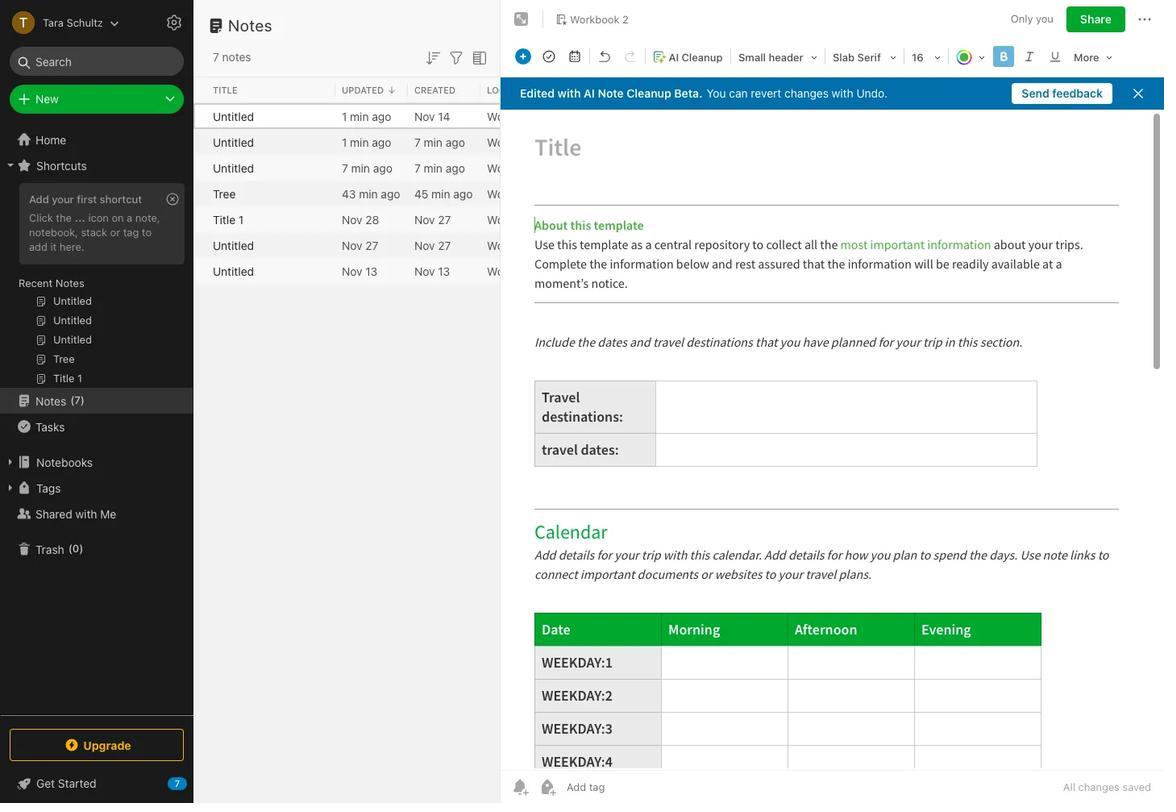 Task type: locate. For each thing, give the bounding box(es) containing it.
changes right 'revert' at the right top of the page
[[785, 86, 829, 100]]

share button
[[1067, 6, 1126, 32]]

5 untitled from the top
[[213, 264, 254, 278]]

notes inside group
[[56, 277, 84, 290]]

untitled for first 'cell' from the top
[[213, 109, 254, 123]]

7 min ago for 1 min ago
[[415, 135, 465, 149]]

Font family field
[[828, 45, 903, 69]]

you
[[707, 86, 726, 100]]

( right trash
[[68, 542, 72, 555]]

...
[[75, 211, 85, 224]]

changes right the all at the right of the page
[[1079, 781, 1120, 794]]

2 for first 'cell' from the bottom of the note list "element"
[[543, 264, 550, 278]]

2 for 6th 'cell' from the bottom of the note list "element"
[[543, 135, 550, 149]]

2 1 min ago from the top
[[342, 135, 392, 149]]

ai cleanup button
[[648, 45, 729, 69]]

nov
[[415, 109, 435, 123], [342, 213, 363, 226], [415, 213, 435, 226], [342, 238, 363, 252], [415, 238, 435, 252], [342, 264, 363, 278], [415, 264, 435, 278]]

nov 28
[[342, 213, 379, 226]]

note list element
[[194, 0, 852, 803]]

row group
[[194, 77, 852, 103], [194, 103, 771, 284]]

row group containing title
[[194, 77, 852, 103]]

nov 27 for 28
[[415, 213, 451, 226]]

1 1 min ago from the top
[[342, 109, 392, 123]]

2 untitled from the top
[[213, 135, 254, 149]]

ago
[[372, 109, 392, 123], [372, 135, 392, 149], [446, 135, 465, 149], [373, 161, 393, 175], [446, 161, 465, 175], [381, 187, 401, 200], [454, 187, 473, 200]]

1 horizontal spatial with
[[558, 86, 581, 100]]

row group containing untitled
[[194, 103, 771, 284]]

workbook for 6th 'cell' from the bottom of the note list "element"
[[487, 135, 540, 149]]

title 1
[[213, 213, 244, 226]]

0 vertical spatial 1
[[342, 109, 347, 123]]

workbook inside button
[[570, 13, 620, 25]]

28
[[366, 213, 379, 226]]

undo image
[[594, 45, 616, 68]]

nov 27
[[415, 213, 451, 226], [342, 238, 379, 252], [415, 238, 451, 252]]

notes up tasks
[[35, 394, 66, 408]]

undo.
[[857, 86, 888, 100]]

2 row group from the top
[[194, 103, 771, 284]]

7 notes
[[213, 50, 251, 64]]

4 untitled from the top
[[213, 238, 254, 252]]

(
[[70, 394, 75, 407], [68, 542, 72, 555]]

add
[[29, 193, 49, 206]]

5 cell from the top
[[194, 207, 207, 232]]

notebooks link
[[0, 449, 193, 475]]

here.
[[60, 240, 84, 253]]

1 horizontal spatial 13
[[438, 264, 450, 278]]

title down 7 notes on the left top of page
[[213, 84, 238, 95]]

2 13 from the left
[[438, 264, 450, 278]]

you
[[1037, 12, 1054, 25]]

your
[[52, 193, 74, 206]]

) right trash
[[79, 542, 83, 555]]

ai up beta. in the top right of the page
[[669, 51, 679, 64]]

workbook
[[570, 13, 620, 25], [487, 109, 540, 123], [487, 135, 540, 149], [487, 161, 540, 175], [487, 187, 540, 200], [487, 213, 540, 226], [487, 238, 540, 252], [487, 264, 540, 278]]

None search field
[[21, 47, 173, 76]]

More field
[[1069, 45, 1119, 69]]

( up tasks button
[[70, 394, 75, 407]]

settings image
[[165, 13, 184, 32]]

2 for 4th 'cell' from the bottom of the note list "element"
[[543, 187, 550, 200]]

home link
[[0, 127, 194, 152]]

Add filters field
[[447, 47, 466, 68]]

notes inside note list "element"
[[228, 16, 273, 35]]

0 vertical spatial 1 min ago
[[342, 109, 392, 123]]

recent notes
[[19, 277, 84, 290]]

all
[[1064, 781, 1076, 794]]

get
[[36, 777, 55, 791]]

small header
[[739, 51, 804, 64]]

a
[[127, 211, 132, 224]]

0 vertical spatial ai
[[669, 51, 679, 64]]

Account field
[[0, 6, 119, 39]]

2
[[623, 13, 629, 25], [543, 109, 550, 123], [543, 135, 550, 149], [543, 161, 550, 175], [543, 187, 550, 200], [543, 213, 550, 226], [543, 238, 550, 252], [543, 264, 550, 278]]

2 title from the top
[[213, 213, 236, 226]]

2 horizontal spatial with
[[832, 86, 854, 100]]

2 vertical spatial notes
[[35, 394, 66, 408]]

shortcuts
[[36, 159, 87, 172]]

notes for notes
[[228, 16, 273, 35]]

1 vertical spatial ai
[[584, 86, 595, 100]]

0 vertical spatial (
[[70, 394, 75, 407]]

0 vertical spatial cleanup
[[682, 51, 723, 64]]

0 horizontal spatial cleanup
[[627, 86, 672, 100]]

revert
[[751, 86, 782, 100]]

1 min ago up 43 min ago
[[342, 135, 392, 149]]

0 vertical spatial )
[[81, 394, 85, 407]]

0 horizontal spatial with
[[75, 507, 97, 521]]

1 vertical spatial 1 min ago
[[342, 135, 392, 149]]

1 title from the top
[[213, 84, 238, 95]]

45 min ago
[[415, 187, 473, 200]]

13 down 28
[[366, 264, 378, 278]]

group
[[0, 178, 193, 394]]

7 min ago for 7 min ago
[[415, 161, 465, 175]]

2 cell from the top
[[194, 129, 207, 155]]

tree
[[0, 127, 194, 715]]

with left undo.
[[832, 86, 854, 100]]

3 cell from the top
[[194, 155, 207, 181]]

1 vertical spatial (
[[68, 542, 72, 555]]

0 vertical spatial title
[[213, 84, 238, 95]]

title down tree
[[213, 213, 236, 226]]

1 horizontal spatial cleanup
[[682, 51, 723, 64]]

tags
[[36, 481, 61, 495]]

1 vertical spatial cleanup
[[627, 86, 672, 100]]

task image
[[538, 45, 561, 68]]

notes
[[222, 50, 251, 64]]

title for title 1
[[213, 213, 236, 226]]

0 vertical spatial notes
[[228, 16, 273, 35]]

1 row group from the top
[[194, 77, 852, 103]]

) for trash
[[79, 542, 83, 555]]

untitled
[[213, 109, 254, 123], [213, 135, 254, 149], [213, 161, 254, 175], [213, 238, 254, 252], [213, 264, 254, 278]]

tag
[[123, 226, 139, 239]]

( inside trash ( 0 )
[[68, 542, 72, 555]]

notes right recent
[[56, 277, 84, 290]]

title for title
[[213, 84, 238, 95]]

43 min ago
[[342, 187, 401, 200]]

with inside tree
[[75, 507, 97, 521]]

tasks button
[[0, 414, 193, 440]]

7 left 'click to collapse' image
[[175, 778, 180, 789]]

7 min ago
[[415, 135, 465, 149], [342, 161, 393, 175], [415, 161, 465, 175]]

2 for first 'cell' from the top
[[543, 109, 550, 123]]

1 horizontal spatial ai
[[669, 51, 679, 64]]

0 horizontal spatial nov 13
[[342, 264, 378, 278]]

1 vertical spatial 1
[[342, 135, 347, 149]]

nov 13 down nov 28
[[342, 264, 378, 278]]

expand tags image
[[4, 482, 17, 494]]

Sort options field
[[423, 47, 443, 68]]

shortcuts button
[[0, 152, 193, 178]]

7 up 45
[[415, 161, 421, 175]]

row group inside note list "element"
[[194, 103, 771, 284]]

can
[[729, 86, 748, 100]]

workbook 2 button
[[550, 8, 635, 31]]

ai
[[669, 51, 679, 64], [584, 86, 595, 100]]

with left me
[[75, 507, 97, 521]]

add a reminder image
[[511, 778, 530, 797]]

note window element
[[501, 0, 1165, 803]]

nov 13 down 45
[[415, 264, 450, 278]]

13
[[366, 264, 378, 278], [438, 264, 450, 278]]

27
[[438, 213, 451, 226], [366, 238, 379, 252], [438, 238, 451, 252]]

notes inside notes ( 7 )
[[35, 394, 66, 408]]

with right edited
[[558, 86, 581, 100]]

cell
[[194, 103, 207, 129], [194, 129, 207, 155], [194, 155, 207, 181], [194, 181, 207, 207], [194, 207, 207, 232], [194, 232, 207, 258], [194, 258, 207, 284]]

it
[[50, 240, 57, 253]]

1 min ago for nov 14
[[342, 109, 392, 123]]

( for trash
[[68, 542, 72, 555]]

27 for nov 27
[[438, 238, 451, 252]]

) inside notes ( 7 )
[[81, 394, 85, 407]]

tara
[[43, 16, 64, 29]]

13 down 45 min ago
[[438, 264, 450, 278]]

1 untitled from the top
[[213, 109, 254, 123]]

with for me
[[75, 507, 97, 521]]

) inside trash ( 0 )
[[79, 542, 83, 555]]

workbook for first 'cell' from the bottom of the note list "element"
[[487, 264, 540, 278]]

changes
[[785, 86, 829, 100], [1079, 781, 1120, 794]]

nov 13
[[342, 264, 378, 278], [415, 264, 450, 278]]

first
[[77, 193, 97, 206]]

with
[[558, 86, 581, 100], [832, 86, 854, 100], [75, 507, 97, 521]]

7 min ago down 14
[[415, 135, 465, 149]]

group containing add your first shortcut
[[0, 178, 193, 394]]

3 untitled from the top
[[213, 161, 254, 175]]

edited with ai note cleanup beta. you can revert changes with undo.
[[520, 86, 888, 100]]

upgrade
[[83, 738, 131, 752]]

recent
[[19, 277, 53, 290]]

click
[[29, 211, 53, 224]]

nov 14
[[415, 109, 451, 123]]

workbook 2
[[570, 13, 629, 25], [487, 109, 550, 123], [487, 135, 550, 149], [487, 161, 550, 175], [487, 187, 550, 200], [487, 213, 550, 226], [487, 238, 550, 252], [487, 264, 550, 278]]

1 vertical spatial notes
[[56, 277, 84, 290]]

1 vertical spatial title
[[213, 213, 236, 226]]

1 horizontal spatial changes
[[1079, 781, 1120, 794]]

notes up notes
[[228, 16, 273, 35]]

Font color field
[[951, 45, 991, 69]]

cleanup up the edited with ai note cleanup beta. you can revert changes with undo.
[[682, 51, 723, 64]]

Add tag field
[[565, 780, 686, 795]]

bold image
[[993, 45, 1016, 68]]

1 for 7
[[342, 135, 347, 149]]

1 vertical spatial )
[[79, 542, 83, 555]]

) up tasks button
[[81, 394, 85, 407]]

0 horizontal spatial 13
[[366, 264, 378, 278]]

workbook 2 for first 'cell' from the top
[[487, 109, 550, 123]]

7 left notes
[[213, 50, 219, 64]]

7 up tasks button
[[75, 394, 81, 407]]

2 nov 13 from the left
[[415, 264, 450, 278]]

1 min ago down updated
[[342, 109, 392, 123]]

title
[[213, 84, 238, 95], [213, 213, 236, 226]]

1 horizontal spatial nov 13
[[415, 264, 450, 278]]

more
[[1074, 51, 1100, 64]]

( inside notes ( 7 )
[[70, 394, 75, 407]]

new button
[[10, 85, 184, 114]]

shared with me
[[35, 507, 116, 521]]

to
[[142, 226, 152, 239]]

add
[[29, 240, 48, 253]]

16
[[912, 51, 924, 64]]

ai left note
[[584, 86, 595, 100]]

get started
[[36, 777, 96, 791]]

2 vertical spatial 1
[[239, 213, 244, 226]]

0 horizontal spatial changes
[[785, 86, 829, 100]]

schultz
[[67, 16, 103, 29]]

cleanup right note
[[627, 86, 672, 100]]

ai cleanup
[[669, 51, 723, 64]]

7 min ago up 45 min ago
[[415, 161, 465, 175]]

7
[[213, 50, 219, 64], [415, 135, 421, 149], [342, 161, 348, 175], [415, 161, 421, 175], [75, 394, 81, 407], [175, 778, 180, 789]]

6 cell from the top
[[194, 232, 207, 258]]

workbook for second 'cell' from the bottom of the note list "element"
[[487, 238, 540, 252]]

27 for nov 28
[[438, 213, 451, 226]]

updated
[[342, 84, 384, 95]]

click the ...
[[29, 211, 85, 224]]

Font size field
[[907, 45, 947, 69]]



Task type: vqa. For each thing, say whether or not it's contained in the screenshot.


Task type: describe. For each thing, give the bounding box(es) containing it.
nov 27 for 27
[[415, 238, 451, 252]]

upgrade button
[[10, 729, 184, 761]]

1 cell from the top
[[194, 103, 207, 129]]

7 down the 'nov 14'
[[415, 135, 421, 149]]

) for notes
[[81, 394, 85, 407]]

edited
[[520, 86, 555, 100]]

shared
[[35, 507, 72, 521]]

location
[[487, 84, 533, 95]]

workbook for first 'cell' from the top
[[487, 109, 540, 123]]

icon on a note, notebook, stack or tag to add it here.
[[29, 211, 160, 253]]

tara schultz
[[43, 16, 103, 29]]

icon
[[88, 211, 109, 224]]

trash ( 0 )
[[35, 542, 83, 556]]

stack
[[81, 226, 107, 239]]

saved
[[1123, 781, 1152, 794]]

workbook 2 inside button
[[570, 13, 629, 25]]

1 for nov
[[342, 109, 347, 123]]

Search text field
[[21, 47, 173, 76]]

underline image
[[1045, 45, 1067, 68]]

only you
[[1011, 12, 1054, 25]]

small
[[739, 51, 766, 64]]

all changes saved
[[1064, 781, 1152, 794]]

( for notes
[[70, 394, 75, 407]]

send
[[1022, 86, 1050, 100]]

ai inside button
[[669, 51, 679, 64]]

Note Editor text field
[[501, 110, 1165, 770]]

new
[[35, 92, 59, 106]]

7 min ago up 43 min ago
[[342, 161, 393, 175]]

feedback
[[1053, 86, 1103, 100]]

started
[[58, 777, 96, 791]]

0 horizontal spatial ai
[[584, 86, 595, 100]]

header
[[769, 51, 804, 64]]

cleanup inside button
[[682, 51, 723, 64]]

43
[[342, 187, 356, 200]]

note
[[598, 86, 624, 100]]

View options field
[[466, 47, 490, 68]]

untitled for 5th 'cell' from the bottom
[[213, 161, 254, 175]]

notebook,
[[29, 226, 78, 239]]

untitled for 6th 'cell' from the bottom of the note list "element"
[[213, 135, 254, 149]]

workbook 2 for first 'cell' from the bottom of the note list "element"
[[487, 264, 550, 278]]

0
[[72, 542, 79, 555]]

More actions field
[[1136, 6, 1155, 32]]

expand notebooks image
[[4, 456, 17, 469]]

notes ( 7 )
[[35, 394, 85, 408]]

slab
[[833, 51, 855, 64]]

2 for second 'cell' from the bottom of the note list "element"
[[543, 238, 550, 252]]

7 inside help and learning task checklist field
[[175, 778, 180, 789]]

untitled for first 'cell' from the bottom of the note list "element"
[[213, 264, 254, 278]]

add your first shortcut
[[29, 193, 142, 206]]

workbook 2 for 3rd 'cell' from the bottom of the note list "element"
[[487, 213, 550, 226]]

workbook 2 for second 'cell' from the bottom of the note list "element"
[[487, 238, 550, 252]]

4 cell from the top
[[194, 181, 207, 207]]

share
[[1081, 12, 1112, 26]]

home
[[35, 133, 66, 146]]

send feedback
[[1022, 86, 1103, 100]]

created
[[415, 84, 456, 95]]

me
[[100, 507, 116, 521]]

workbook 2 for 5th 'cell' from the bottom
[[487, 161, 550, 175]]

0 vertical spatial changes
[[785, 86, 829, 100]]

tree
[[213, 187, 236, 200]]

2 inside button
[[623, 13, 629, 25]]

beta.
[[675, 86, 703, 100]]

send feedback button
[[1013, 83, 1113, 104]]

Insert field
[[511, 45, 536, 68]]

calendar event image
[[564, 45, 586, 68]]

only
[[1011, 12, 1034, 25]]

serif
[[858, 51, 882, 64]]

workbook for 5th 'cell' from the bottom
[[487, 161, 540, 175]]

2 for 5th 'cell' from the bottom
[[543, 161, 550, 175]]

workbook 2 for 4th 'cell' from the bottom of the note list "element"
[[487, 187, 550, 200]]

the
[[56, 211, 72, 224]]

on
[[112, 211, 124, 224]]

trash
[[35, 542, 64, 556]]

add filters image
[[447, 48, 466, 68]]

shortcut
[[100, 193, 142, 206]]

with for ai
[[558, 86, 581, 100]]

shared with me link
[[0, 501, 193, 527]]

notebooks
[[36, 455, 93, 469]]

1 nov 13 from the left
[[342, 264, 378, 278]]

7 inside notes ( 7 )
[[75, 394, 81, 407]]

add tag image
[[538, 778, 557, 797]]

expand note image
[[512, 10, 532, 29]]

workbook for 3rd 'cell' from the bottom of the note list "element"
[[487, 213, 540, 226]]

1 13 from the left
[[366, 264, 378, 278]]

click to collapse image
[[188, 774, 200, 793]]

1 min ago for 7 min ago
[[342, 135, 392, 149]]

workbook 2 for 6th 'cell' from the bottom of the note list "element"
[[487, 135, 550, 149]]

tree containing home
[[0, 127, 194, 715]]

italic image
[[1019, 45, 1041, 68]]

notes for notes ( 7 )
[[35, 394, 66, 408]]

7 cell from the top
[[194, 258, 207, 284]]

14
[[438, 109, 451, 123]]

or
[[110, 226, 120, 239]]

tags button
[[0, 475, 193, 501]]

1 vertical spatial changes
[[1079, 781, 1120, 794]]

Heading level field
[[733, 45, 824, 69]]

45
[[415, 187, 429, 200]]

untitled for second 'cell' from the bottom of the note list "element"
[[213, 238, 254, 252]]

7 up 43 at top left
[[342, 161, 348, 175]]

Help and Learning task checklist field
[[0, 771, 194, 797]]

slab serif
[[833, 51, 882, 64]]

more actions image
[[1136, 10, 1155, 29]]

tasks
[[35, 420, 65, 434]]

2 for 3rd 'cell' from the bottom of the note list "element"
[[543, 213, 550, 226]]

workbook for 4th 'cell' from the bottom of the note list "element"
[[487, 187, 540, 200]]

note,
[[135, 211, 160, 224]]



